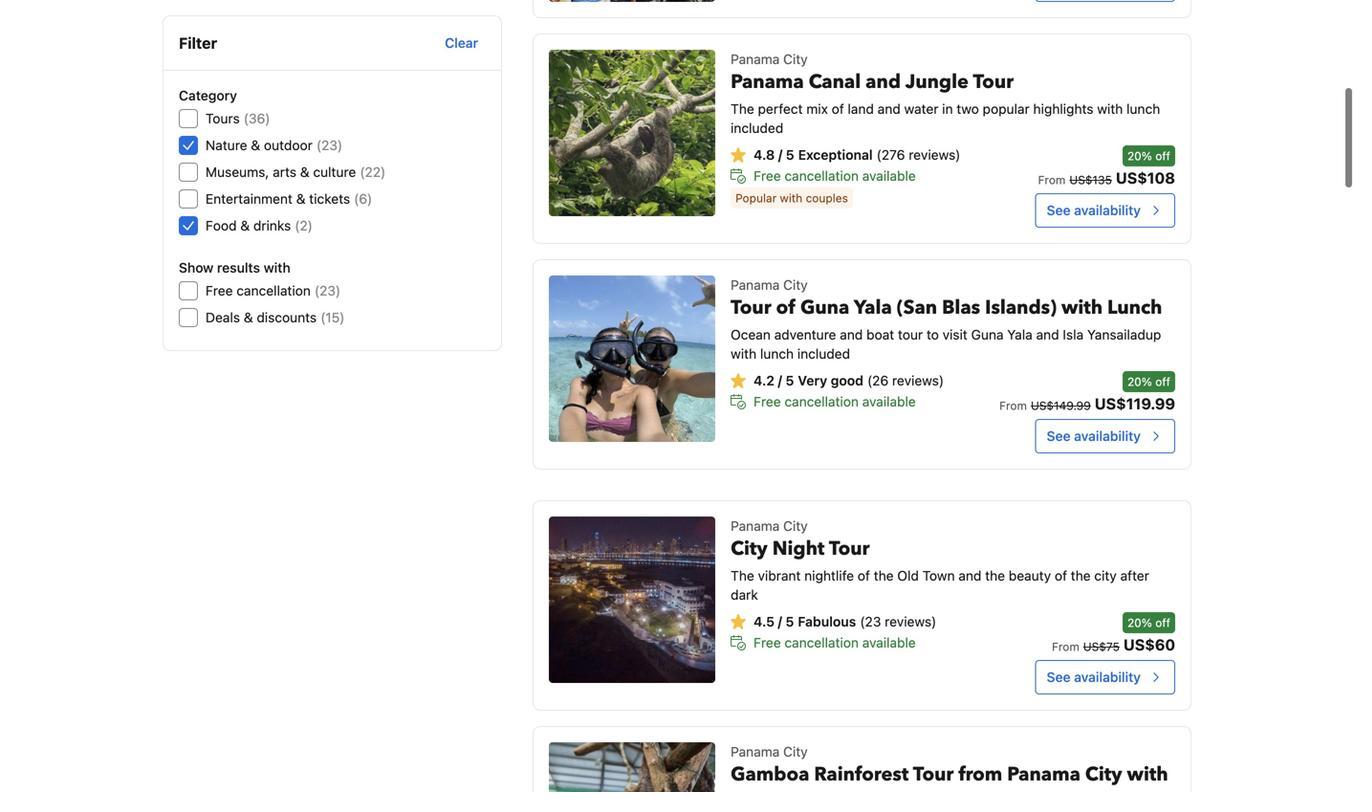 Task type: vqa. For each thing, say whether or not it's contained in the screenshot.


Task type: describe. For each thing, give the bounding box(es) containing it.
5 for of
[[786, 373, 794, 388]]

reviews) for tour
[[885, 614, 937, 630]]

museums, arts & culture (22)
[[206, 164, 386, 180]]

good
[[831, 373, 864, 388]]

us$149.99
[[1031, 399, 1091, 412]]

(2)
[[295, 218, 313, 233]]

us$75
[[1084, 640, 1120, 653]]

night
[[773, 536, 825, 562]]

4.8
[[754, 147, 775, 163]]

availability for city night tour
[[1075, 669, 1141, 685]]

land
[[848, 101, 874, 117]]

with inside panama city gamboa rainforest tour from panama city with lunch
[[1128, 762, 1169, 788]]

and right the land
[[878, 101, 901, 117]]

isla
[[1063, 327, 1084, 343]]

(22)
[[360, 164, 386, 180]]

& for discounts
[[244, 310, 253, 325]]

us$119.99
[[1095, 395, 1176, 413]]

discounts
[[257, 310, 317, 325]]

nightlife
[[805, 568, 854, 584]]

4.5 / 5 fabulous (23 reviews)
[[754, 614, 937, 630]]

lunch inside panama city tour of guna yala (san blas islands) with lunch ocean adventure and boat tour to visit guna yala and isla yansailadup with lunch included
[[760, 346, 794, 362]]

4.5
[[754, 614, 775, 630]]

/ for tour
[[778, 373, 782, 388]]

see availability for panama canal and jungle tour
[[1047, 202, 1141, 218]]

free for tour
[[754, 394, 781, 409]]

& for drinks
[[240, 218, 250, 233]]

town
[[923, 568, 955, 584]]

after
[[1121, 568, 1150, 584]]

4.2
[[754, 373, 775, 388]]

couples
[[806, 191, 849, 205]]

tour of guna yala (san blas islands) with lunch image
[[549, 276, 716, 442]]

in
[[943, 101, 953, 117]]

panama for tour
[[731, 277, 780, 293]]

0 horizontal spatial yala
[[854, 295, 892, 321]]

nature & outdoor (23)
[[206, 137, 343, 153]]

gamboa
[[731, 762, 810, 788]]

from for city night tour
[[1052, 640, 1080, 653]]

free cancellation (23)
[[206, 283, 341, 298]]

2 the from the left
[[986, 568, 1006, 584]]

blas
[[942, 295, 981, 321]]

see for city night tour
[[1047, 669, 1071, 685]]

panama city tour of guna yala (san blas islands) with lunch ocean adventure and boat tour to visit guna yala and isla yansailadup with lunch included
[[731, 277, 1163, 362]]

food & drinks (2)
[[206, 218, 313, 233]]

museums,
[[206, 164, 269, 180]]

beauty
[[1009, 568, 1052, 584]]

4.8 / 5 exceptional (276 reviews)
[[754, 147, 961, 163]]

very
[[798, 373, 828, 388]]

(276
[[877, 147, 906, 163]]

exceptional
[[799, 147, 873, 163]]

the inside "panama city city night tour the vibrant nightlife of the old town and the beauty of the city after dark"
[[731, 568, 755, 584]]

tour inside panama city tour of guna yala (san blas islands) with lunch ocean adventure and boat tour to visit guna yala and isla yansailadup with lunch included
[[731, 295, 772, 321]]

entertainment
[[206, 191, 293, 207]]

from us$135 us$108
[[1039, 169, 1176, 187]]

cancellation for tour
[[785, 394, 859, 409]]

show results with
[[179, 260, 291, 276]]

20% for tour of guna yala (san blas islands) with lunch
[[1128, 375, 1153, 388]]

clear
[[445, 35, 478, 51]]

reviews) for and
[[909, 147, 961, 163]]

1 horizontal spatial guna
[[972, 327, 1004, 343]]

deals & discounts (15)
[[206, 310, 345, 325]]

4.2 / 5 very good (26 reviews)
[[754, 373, 944, 388]]

city
[[1095, 568, 1117, 584]]

from us$75 us$60
[[1052, 636, 1176, 654]]

see availability for city night tour
[[1047, 669, 1141, 685]]

included inside panama city panama canal and jungle tour the perfect mix of land and water in two popular highlights with lunch included
[[731, 120, 784, 136]]

tour
[[898, 327, 923, 343]]

panama city gamboa rainforest tour from panama city with lunch
[[731, 744, 1169, 792]]

rainforest
[[815, 762, 909, 788]]

panama for panama
[[731, 51, 780, 67]]

the inside panama city panama canal and jungle tour the perfect mix of land and water in two popular highlights with lunch included
[[731, 101, 755, 117]]

culture
[[313, 164, 356, 180]]

two
[[957, 101, 980, 117]]

old
[[898, 568, 919, 584]]

3 the from the left
[[1071, 568, 1091, 584]]

cancellation for city
[[785, 635, 859, 651]]

(6)
[[354, 191, 372, 207]]

see availability for tour of guna yala (san blas islands) with lunch
[[1047, 428, 1141, 444]]

(san
[[897, 295, 938, 321]]

from us$149.99 us$119.99
[[1000, 395, 1176, 413]]

available for tour
[[863, 635, 916, 651]]

panama city panama canal and jungle tour the perfect mix of land and water in two popular highlights with lunch included
[[731, 51, 1161, 136]]

deals
[[206, 310, 240, 325]]

see for tour of guna yala (san blas islands) with lunch
[[1047, 428, 1071, 444]]

highlights
[[1034, 101, 1094, 117]]

of inside panama city panama canal and jungle tour the perfect mix of land and water in two popular highlights with lunch included
[[832, 101, 845, 117]]

from for panama canal and jungle tour
[[1039, 173, 1066, 187]]

of right the 'nightlife'
[[858, 568, 871, 584]]

and up the land
[[866, 69, 901, 95]]

lunch inside panama city panama canal and jungle tour the perfect mix of land and water in two popular highlights with lunch included
[[1127, 101, 1161, 117]]

panama for city
[[731, 518, 780, 534]]

20% for panama canal and jungle tour
[[1128, 149, 1153, 163]]

20% off for tour of guna yala (san blas islands) with lunch
[[1128, 375, 1171, 388]]

and left boat
[[840, 327, 863, 343]]

to
[[927, 327, 939, 343]]

off for panama canal and jungle tour
[[1156, 149, 1171, 163]]

/ for city
[[778, 614, 782, 630]]

cancellation for panama
[[785, 168, 859, 184]]

popular
[[983, 101, 1030, 117]]

us$60
[[1124, 636, 1176, 654]]



Task type: locate. For each thing, give the bounding box(es) containing it.
and
[[866, 69, 901, 95], [878, 101, 901, 117], [840, 327, 863, 343], [1037, 327, 1060, 343], [959, 568, 982, 584]]

free for panama
[[754, 168, 781, 184]]

3 availability from the top
[[1075, 669, 1141, 685]]

off up us$119.99
[[1156, 375, 1171, 388]]

yansailadup
[[1088, 327, 1162, 343]]

mix
[[807, 101, 828, 117]]

see availability
[[1047, 202, 1141, 218], [1047, 428, 1141, 444], [1047, 669, 1141, 685]]

islands)
[[986, 295, 1057, 321]]

& down (36)
[[251, 137, 260, 153]]

& for outdoor
[[251, 137, 260, 153]]

0 vertical spatial 5
[[786, 147, 795, 163]]

nature
[[206, 137, 247, 153]]

1 available from the top
[[863, 168, 916, 184]]

availability for panama canal and jungle tour
[[1075, 202, 1141, 218]]

20% off up us$119.99
[[1128, 375, 1171, 388]]

cancellation up couples
[[785, 168, 859, 184]]

2 horizontal spatial the
[[1071, 568, 1091, 584]]

tour inside "panama city city night tour the vibrant nightlife of the old town and the beauty of the city after dark"
[[829, 536, 870, 562]]

from for tour of guna yala (san blas islands) with lunch
[[1000, 399, 1027, 412]]

cancellation up deals & discounts (15)
[[237, 283, 311, 298]]

lunch
[[1108, 295, 1163, 321], [731, 788, 786, 792]]

free cancellation available
[[754, 168, 916, 184], [754, 394, 916, 409], [754, 635, 916, 651]]

of right mix
[[832, 101, 845, 117]]

clear button
[[437, 26, 486, 60]]

(23) up (15)
[[315, 283, 341, 298]]

2 vertical spatial from
[[1052, 640, 1080, 653]]

/
[[779, 147, 783, 163], [778, 373, 782, 388], [778, 614, 782, 630]]

included
[[731, 120, 784, 136], [798, 346, 851, 362]]

1 vertical spatial 20%
[[1128, 375, 1153, 388]]

city for tour
[[784, 277, 808, 293]]

(23
[[860, 614, 882, 630]]

0 vertical spatial reviews)
[[909, 147, 961, 163]]

included inside panama city tour of guna yala (san blas islands) with lunch ocean adventure and boat tour to visit guna yala and isla yansailadup with lunch included
[[798, 346, 851, 362]]

5 right 4.8
[[786, 147, 795, 163]]

1 vertical spatial availability
[[1075, 428, 1141, 444]]

5 for canal
[[786, 147, 795, 163]]

2 vertical spatial availability
[[1075, 669, 1141, 685]]

boat
[[867, 327, 895, 343]]

2 vertical spatial 20% off
[[1128, 616, 1171, 630]]

reviews) right (26
[[893, 373, 944, 388]]

5 right 4.5
[[786, 614, 794, 630]]

food
[[206, 218, 237, 233]]

available down (276
[[863, 168, 916, 184]]

guna up adventure
[[801, 295, 850, 321]]

from inside the from us$149.99 us$119.99
[[1000, 399, 1027, 412]]

1 horizontal spatial lunch
[[1108, 295, 1163, 321]]

category
[[179, 88, 237, 103]]

5 for night
[[786, 614, 794, 630]]

1 vertical spatial available
[[863, 394, 916, 409]]

free cancellation available for guna
[[754, 394, 916, 409]]

ocean
[[731, 327, 771, 343]]

0 vertical spatial availability
[[1075, 202, 1141, 218]]

2 free cancellation available from the top
[[754, 394, 916, 409]]

results
[[217, 260, 260, 276]]

the left city at the bottom of page
[[1071, 568, 1091, 584]]

3 5 from the top
[[786, 614, 794, 630]]

tour up popular
[[973, 69, 1014, 95]]

20% up us$108
[[1128, 149, 1153, 163]]

yala up boat
[[854, 295, 892, 321]]

city night tour image
[[549, 517, 716, 683]]

from inside from us$75 us$60
[[1052, 640, 1080, 653]]

2 available from the top
[[863, 394, 916, 409]]

city for city
[[784, 518, 808, 534]]

canal
[[809, 69, 861, 95]]

yala down islands)
[[1008, 327, 1033, 343]]

with
[[1098, 101, 1123, 117], [780, 191, 803, 205], [264, 260, 291, 276], [1062, 295, 1103, 321], [731, 346, 757, 362], [1128, 762, 1169, 788]]

off for tour of guna yala (san blas islands) with lunch
[[1156, 375, 1171, 388]]

off
[[1156, 149, 1171, 163], [1156, 375, 1171, 388], [1156, 616, 1171, 630]]

of
[[832, 101, 845, 117], [776, 295, 796, 321], [858, 568, 871, 584], [1055, 568, 1068, 584]]

of inside panama city tour of guna yala (san blas islands) with lunch ocean adventure and boat tour to visit guna yala and isla yansailadup with lunch included
[[776, 295, 796, 321]]

/ for panama
[[779, 147, 783, 163]]

the
[[731, 101, 755, 117], [731, 568, 755, 584]]

see availability down the us$75
[[1047, 669, 1141, 685]]

show
[[179, 260, 214, 276]]

visit
[[943, 327, 968, 343]]

0 vertical spatial see availability
[[1047, 202, 1141, 218]]

the left old
[[874, 568, 894, 584]]

1 vertical spatial included
[[798, 346, 851, 362]]

1 horizontal spatial the
[[986, 568, 1006, 584]]

0 vertical spatial guna
[[801, 295, 850, 321]]

0 vertical spatial see
[[1047, 202, 1071, 218]]

2 vertical spatial see
[[1047, 669, 1071, 685]]

5 left the very
[[786, 373, 794, 388]]

reviews)
[[909, 147, 961, 163], [893, 373, 944, 388], [885, 614, 937, 630]]

gamboa rainforest tour from panama city with lunch image
[[549, 742, 716, 792]]

20% for city night tour
[[1128, 616, 1153, 630]]

guna
[[801, 295, 850, 321], [972, 327, 1004, 343]]

1 horizontal spatial yala
[[1008, 327, 1033, 343]]

3 / from the top
[[778, 614, 782, 630]]

(23) up culture
[[317, 137, 343, 153]]

see availability down us$135
[[1047, 202, 1141, 218]]

panama inside "panama city city night tour the vibrant nightlife of the old town and the beauty of the city after dark"
[[731, 518, 780, 534]]

1 vertical spatial lunch
[[760, 346, 794, 362]]

panama city city night tour the vibrant nightlife of the old town and the beauty of the city after dark
[[731, 518, 1150, 603]]

tour
[[973, 69, 1014, 95], [731, 295, 772, 321], [829, 536, 870, 562], [913, 762, 954, 788]]

vibrant
[[758, 568, 801, 584]]

panama
[[731, 51, 780, 67], [731, 69, 804, 95], [731, 277, 780, 293], [731, 518, 780, 534], [731, 744, 780, 760], [1008, 762, 1081, 788]]

1 vertical spatial lunch
[[731, 788, 786, 792]]

2 / from the top
[[778, 373, 782, 388]]

1 vertical spatial yala
[[1008, 327, 1033, 343]]

the left the perfect at the right of page
[[731, 101, 755, 117]]

adventure
[[775, 327, 837, 343]]

lunch up us$108
[[1127, 101, 1161, 117]]

3 free cancellation available from the top
[[754, 635, 916, 651]]

0 horizontal spatial included
[[731, 120, 784, 136]]

see availability down the from us$149.99 us$119.99
[[1047, 428, 1141, 444]]

2 vertical spatial free cancellation available
[[754, 635, 916, 651]]

20% up us$60 on the right of page
[[1128, 616, 1153, 630]]

perfect
[[758, 101, 803, 117]]

available for guna
[[863, 394, 916, 409]]

20%
[[1128, 149, 1153, 163], [1128, 375, 1153, 388], [1128, 616, 1153, 630]]

cancellation down the very
[[785, 394, 859, 409]]

2 vertical spatial see availability
[[1047, 669, 1141, 685]]

from inside from us$135 us$108
[[1039, 173, 1066, 187]]

from
[[959, 762, 1003, 788]]

see down us$149.99
[[1047, 428, 1071, 444]]

2 vertical spatial 5
[[786, 614, 794, 630]]

lunch inside panama city gamboa rainforest tour from panama city with lunch
[[731, 788, 786, 792]]

included up 4.8
[[731, 120, 784, 136]]

2 20% from the top
[[1128, 375, 1153, 388]]

/ right 4.5
[[778, 614, 782, 630]]

panama canal partial transit image
[[549, 0, 716, 2]]

with inside panama city panama canal and jungle tour the perfect mix of land and water in two popular highlights with lunch included
[[1098, 101, 1123, 117]]

available for and
[[863, 168, 916, 184]]

1 vertical spatial off
[[1156, 375, 1171, 388]]

0 horizontal spatial lunch
[[731, 788, 786, 792]]

/ right 4.2
[[778, 373, 782, 388]]

2 vertical spatial off
[[1156, 616, 1171, 630]]

the left beauty
[[986, 568, 1006, 584]]

included down adventure
[[798, 346, 851, 362]]

3 20% off from the top
[[1128, 616, 1171, 630]]

guna right visit
[[972, 327, 1004, 343]]

tour left from at the right
[[913, 762, 954, 788]]

1 vertical spatial guna
[[972, 327, 1004, 343]]

and right town
[[959, 568, 982, 584]]

1 vertical spatial /
[[778, 373, 782, 388]]

lunch inside panama city tour of guna yala (san blas islands) with lunch ocean adventure and boat tour to visit guna yala and isla yansailadup with lunch included
[[1108, 295, 1163, 321]]

availability down the us$75
[[1075, 669, 1141, 685]]

panama canal and jungle tour image
[[549, 50, 716, 216]]

off up us$60 on the right of page
[[1156, 616, 1171, 630]]

see for panama canal and jungle tour
[[1047, 202, 1071, 218]]

0 horizontal spatial guna
[[801, 295, 850, 321]]

city for panama
[[784, 51, 808, 67]]

city inside panama city tour of guna yala (san blas islands) with lunch ocean adventure and boat tour to visit guna yala and isla yansailadup with lunch included
[[784, 277, 808, 293]]

free up deals
[[206, 283, 233, 298]]

1 the from the top
[[731, 101, 755, 117]]

0 vertical spatial yala
[[854, 295, 892, 321]]

tour inside panama city gamboa rainforest tour from panama city with lunch
[[913, 762, 954, 788]]

(15)
[[321, 310, 345, 325]]

1 see availability from the top
[[1047, 202, 1141, 218]]

tour up "ocean"
[[731, 295, 772, 321]]

see down us$135
[[1047, 202, 1071, 218]]

available
[[863, 168, 916, 184], [863, 394, 916, 409], [863, 635, 916, 651]]

0 vertical spatial (23)
[[317, 137, 343, 153]]

tickets
[[309, 191, 350, 207]]

entertainment & tickets (6)
[[206, 191, 372, 207]]

panama for gamboa
[[731, 744, 780, 760]]

free down 4.5
[[754, 635, 781, 651]]

free cancellation available down fabulous
[[754, 635, 916, 651]]

from left us$149.99
[[1000, 399, 1027, 412]]

2 the from the top
[[731, 568, 755, 584]]

1 off from the top
[[1156, 149, 1171, 163]]

0 vertical spatial 20% off
[[1128, 149, 1171, 163]]

1 availability from the top
[[1075, 202, 1141, 218]]

1 vertical spatial (23)
[[315, 283, 341, 298]]

(26
[[868, 373, 889, 388]]

1 free cancellation available from the top
[[754, 168, 916, 184]]

0 horizontal spatial the
[[874, 568, 894, 584]]

free down 4.2
[[754, 394, 781, 409]]

3 off from the top
[[1156, 616, 1171, 630]]

2 see from the top
[[1047, 428, 1071, 444]]

0 vertical spatial the
[[731, 101, 755, 117]]

and inside "panama city city night tour the vibrant nightlife of the old town and the beauty of the city after dark"
[[959, 568, 982, 584]]

city for gamboa
[[784, 744, 808, 760]]

drinks
[[253, 218, 291, 233]]

2 vertical spatial /
[[778, 614, 782, 630]]

jungle
[[906, 69, 969, 95]]

reviews) right (23
[[885, 614, 937, 630]]

1 / from the top
[[779, 147, 783, 163]]

20% off for city night tour
[[1128, 616, 1171, 630]]

(36)
[[244, 111, 270, 126]]

filter
[[179, 34, 217, 52]]

from left us$135
[[1039, 173, 1066, 187]]

fabulous
[[798, 614, 857, 630]]

1 5 from the top
[[786, 147, 795, 163]]

of up adventure
[[776, 295, 796, 321]]

2 20% off from the top
[[1128, 375, 1171, 388]]

available down (26
[[863, 394, 916, 409]]

free cancellation available down the good
[[754, 394, 916, 409]]

2 vertical spatial 20%
[[1128, 616, 1153, 630]]

0 vertical spatial 20%
[[1128, 149, 1153, 163]]

of right beauty
[[1055, 568, 1068, 584]]

1 horizontal spatial included
[[798, 346, 851, 362]]

popular with couples
[[736, 191, 849, 205]]

lunch
[[1127, 101, 1161, 117], [760, 346, 794, 362]]

&
[[251, 137, 260, 153], [300, 164, 310, 180], [296, 191, 306, 207], [240, 218, 250, 233], [244, 310, 253, 325]]

tour inside panama city panama canal and jungle tour the perfect mix of land and water in two popular highlights with lunch included
[[973, 69, 1014, 95]]

us$108
[[1116, 169, 1176, 187]]

1 vertical spatial the
[[731, 568, 755, 584]]

availability down the from us$149.99 us$119.99
[[1075, 428, 1141, 444]]

cancellation down fabulous
[[785, 635, 859, 651]]

3 available from the top
[[863, 635, 916, 651]]

0 horizontal spatial lunch
[[760, 346, 794, 362]]

& right arts
[[300, 164, 310, 180]]

see
[[1047, 202, 1071, 218], [1047, 428, 1071, 444], [1047, 669, 1071, 685]]

0 vertical spatial free cancellation available
[[754, 168, 916, 184]]

the
[[874, 568, 894, 584], [986, 568, 1006, 584], [1071, 568, 1091, 584]]

3 20% from the top
[[1128, 616, 1153, 630]]

0 vertical spatial /
[[779, 147, 783, 163]]

outdoor
[[264, 137, 313, 153]]

and left isla
[[1037, 327, 1060, 343]]

off for city night tour
[[1156, 616, 1171, 630]]

0 vertical spatial lunch
[[1108, 295, 1163, 321]]

1 20% from the top
[[1128, 149, 1153, 163]]

1 vertical spatial see
[[1047, 428, 1071, 444]]

3 see availability from the top
[[1047, 669, 1141, 685]]

free cancellation available for tour
[[754, 635, 916, 651]]

availability for tour of guna yala (san blas islands) with lunch
[[1075, 428, 1141, 444]]

see down from us$75 us$60 at the bottom of page
[[1047, 669, 1071, 685]]

arts
[[273, 164, 297, 180]]

2 5 from the top
[[786, 373, 794, 388]]

1 horizontal spatial lunch
[[1127, 101, 1161, 117]]

popular
[[736, 191, 777, 205]]

the up dark
[[731, 568, 755, 584]]

2 vertical spatial available
[[863, 635, 916, 651]]

20% off up us$60 on the right of page
[[1128, 616, 1171, 630]]

panama inside panama city tour of guna yala (san blas islands) with lunch ocean adventure and boat tour to visit guna yala and isla yansailadup with lunch included
[[731, 277, 780, 293]]

1 vertical spatial see availability
[[1047, 428, 1141, 444]]

1 20% off from the top
[[1128, 149, 1171, 163]]

20% up us$119.99
[[1128, 375, 1153, 388]]

1 vertical spatial 5
[[786, 373, 794, 388]]

from left the us$75
[[1052, 640, 1080, 653]]

from
[[1039, 173, 1066, 187], [1000, 399, 1027, 412], [1052, 640, 1080, 653]]

1 the from the left
[[874, 568, 894, 584]]

0 vertical spatial available
[[863, 168, 916, 184]]

1 vertical spatial free cancellation available
[[754, 394, 916, 409]]

off up us$108
[[1156, 149, 1171, 163]]

1 vertical spatial from
[[1000, 399, 1027, 412]]

0 vertical spatial included
[[731, 120, 784, 136]]

dark
[[731, 587, 758, 603]]

2 off from the top
[[1156, 375, 1171, 388]]

city
[[784, 51, 808, 67], [784, 277, 808, 293], [784, 518, 808, 534], [731, 536, 768, 562], [784, 744, 808, 760], [1086, 762, 1123, 788]]

& up (2) at the top of page
[[296, 191, 306, 207]]

20% off for panama canal and jungle tour
[[1128, 149, 1171, 163]]

tours
[[206, 111, 240, 126]]

tours (36)
[[206, 111, 270, 126]]

cancellation
[[785, 168, 859, 184], [237, 283, 311, 298], [785, 394, 859, 409], [785, 635, 859, 651]]

available down (23
[[863, 635, 916, 651]]

free for city
[[754, 635, 781, 651]]

3 see from the top
[[1047, 669, 1071, 685]]

& right deals
[[244, 310, 253, 325]]

2 availability from the top
[[1075, 428, 1141, 444]]

yala
[[854, 295, 892, 321], [1008, 327, 1033, 343]]

0 vertical spatial from
[[1039, 173, 1066, 187]]

tour up the 'nightlife'
[[829, 536, 870, 562]]

reviews) right (276
[[909, 147, 961, 163]]

20% off up us$108
[[1128, 149, 1171, 163]]

availability down from us$135 us$108
[[1075, 202, 1141, 218]]

/ right 4.8
[[779, 147, 783, 163]]

free cancellation available down exceptional
[[754, 168, 916, 184]]

free cancellation available for and
[[754, 168, 916, 184]]

1 vertical spatial reviews)
[[893, 373, 944, 388]]

free down 4.8
[[754, 168, 781, 184]]

city inside panama city panama canal and jungle tour the perfect mix of land and water in two popular highlights with lunch included
[[784, 51, 808, 67]]

2 vertical spatial reviews)
[[885, 614, 937, 630]]

lunch down gamboa
[[731, 788, 786, 792]]

& for tickets
[[296, 191, 306, 207]]

lunch up "yansailadup"
[[1108, 295, 1163, 321]]

2 see availability from the top
[[1047, 428, 1141, 444]]

1 see from the top
[[1047, 202, 1071, 218]]

1 vertical spatial 20% off
[[1128, 375, 1171, 388]]

0 vertical spatial lunch
[[1127, 101, 1161, 117]]

us$135
[[1070, 173, 1113, 187]]

water
[[905, 101, 939, 117]]

lunch up 4.2
[[760, 346, 794, 362]]

0 vertical spatial off
[[1156, 149, 1171, 163]]

& right food
[[240, 218, 250, 233]]



